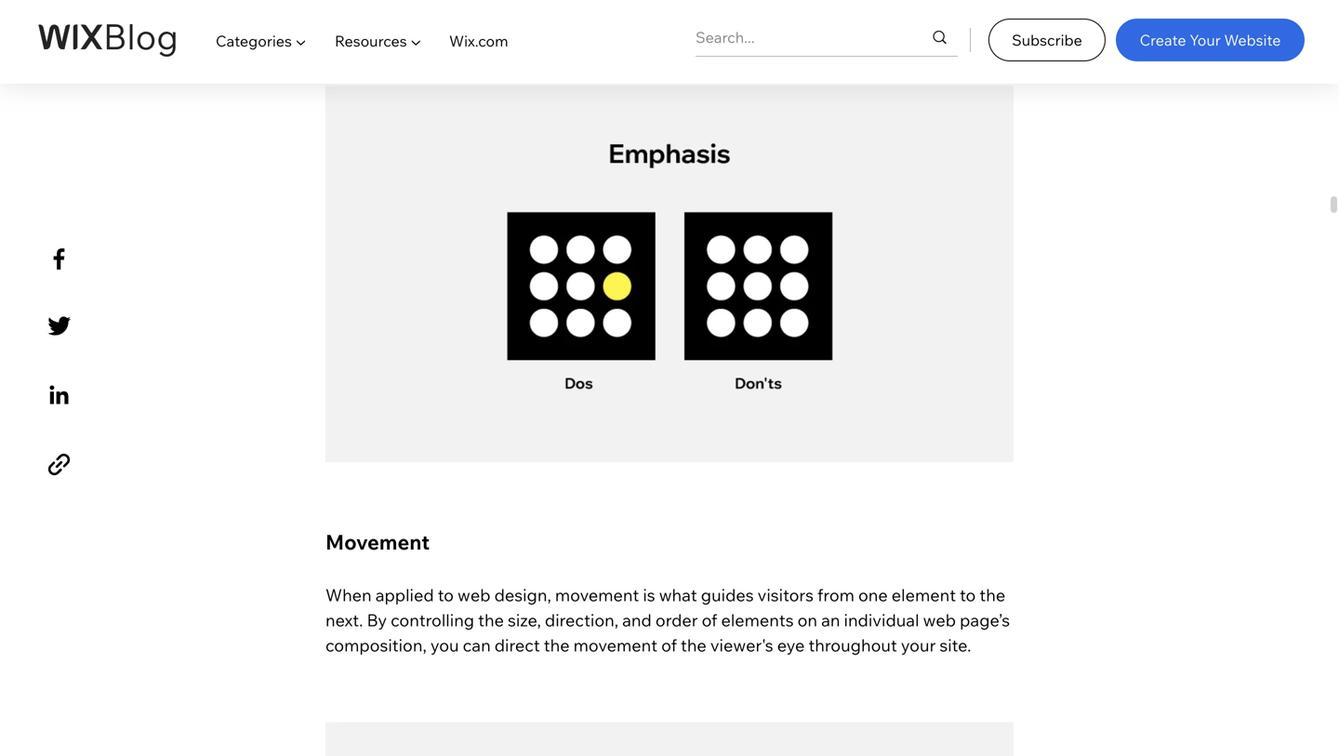 Task type: describe. For each thing, give the bounding box(es) containing it.
copy link of the article image
[[43, 448, 75, 481]]

your
[[1190, 31, 1221, 49]]

categories ▼
[[216, 32, 306, 50]]

direction,
[[545, 610, 619, 630]]

direct
[[495, 635, 540, 656]]

create
[[1140, 31, 1186, 49]]

share article on twitter image
[[43, 310, 75, 342]]

order
[[656, 610, 698, 630]]

create your website link
[[1116, 19, 1305, 61]]

can
[[463, 635, 491, 656]]

one
[[858, 584, 888, 605]]

what
[[659, 584, 697, 605]]

an
[[821, 610, 840, 630]]

copy link of the article image
[[43, 448, 75, 481]]

design,
[[494, 584, 551, 605]]

the up page's
[[980, 584, 1006, 605]]

guides
[[701, 584, 754, 605]]

the down direction,
[[544, 635, 570, 656]]

0 horizontal spatial of
[[661, 635, 677, 656]]

element
[[892, 584, 956, 605]]

when
[[326, 584, 372, 605]]

principles of design applied to web design: movement image
[[326, 722, 1014, 756]]

resources  ▼
[[335, 32, 422, 50]]

0 horizontal spatial web
[[458, 584, 491, 605]]

principles of design applied to web design: emphasis image
[[326, 86, 1014, 462]]

share article on facebook image
[[43, 243, 75, 275]]

eye
[[777, 635, 805, 656]]

resources
[[335, 32, 407, 50]]

individual
[[844, 610, 919, 630]]

the up can
[[478, 610, 504, 630]]

is
[[643, 584, 655, 605]]

categories
[[216, 32, 292, 50]]

size,
[[508, 610, 541, 630]]

site.
[[940, 635, 972, 656]]

when applied to web design, movement is what guides visitors from one element to the next. by controlling the size, direction, and order of elements on an individual web page's composition, you can direct the movement of the viewer's eye throughout your site.
[[326, 584, 1014, 656]]

subscribe
[[1012, 31, 1083, 49]]

▼ for resources  ▼
[[410, 32, 422, 50]]



Task type: locate. For each thing, give the bounding box(es) containing it.
to up controlling
[[438, 584, 454, 605]]

1 horizontal spatial ▼
[[410, 32, 422, 50]]

▼ right categories
[[295, 32, 306, 50]]

wix.com
[[449, 32, 508, 50]]

of
[[702, 610, 718, 630], [661, 635, 677, 656]]

1 vertical spatial web
[[923, 610, 956, 630]]

0 vertical spatial movement
[[555, 584, 639, 605]]

movement
[[555, 584, 639, 605], [574, 635, 658, 656]]

2 to from the left
[[960, 584, 976, 605]]

to up page's
[[960, 584, 976, 605]]

controlling
[[391, 610, 474, 630]]

from
[[818, 584, 855, 605]]

▼ right the resources
[[410, 32, 422, 50]]

and
[[622, 610, 652, 630]]

1 vertical spatial of
[[661, 635, 677, 656]]

on
[[798, 610, 818, 630]]

1 horizontal spatial to
[[960, 584, 976, 605]]

▼
[[295, 32, 306, 50], [410, 32, 422, 50]]

1 to from the left
[[438, 584, 454, 605]]

0 horizontal spatial ▼
[[295, 32, 306, 50]]

movement up direction,
[[555, 584, 639, 605]]

Search... search field
[[696, 19, 894, 56]]

of down guides
[[702, 610, 718, 630]]

next.
[[326, 610, 363, 630]]

composition,
[[326, 635, 427, 656]]

website
[[1224, 31, 1281, 49]]

0 vertical spatial web
[[458, 584, 491, 605]]

page's
[[960, 610, 1010, 630]]

you
[[431, 635, 459, 656]]

▼ for categories ▼
[[295, 32, 306, 50]]

viewer's
[[710, 635, 774, 656]]

1 ▼ from the left
[[295, 32, 306, 50]]

the down order
[[681, 635, 707, 656]]

create your website
[[1140, 31, 1281, 49]]

elements
[[721, 610, 794, 630]]

of down order
[[661, 635, 677, 656]]

0 horizontal spatial to
[[438, 584, 454, 605]]

your
[[901, 635, 936, 656]]

wix.com link
[[435, 15, 523, 67]]

the
[[980, 584, 1006, 605], [478, 610, 504, 630], [544, 635, 570, 656], [681, 635, 707, 656]]

to
[[438, 584, 454, 605], [960, 584, 976, 605]]

web
[[458, 584, 491, 605], [923, 610, 956, 630]]

0 vertical spatial of
[[702, 610, 718, 630]]

movement down the and on the left of page
[[574, 635, 658, 656]]

None search field
[[696, 19, 958, 56]]

web up controlling
[[458, 584, 491, 605]]

applied
[[375, 584, 434, 605]]

throughout
[[809, 635, 897, 656]]

share article on twitter image
[[43, 310, 75, 342]]

by
[[367, 610, 387, 630]]

web down element
[[923, 610, 956, 630]]

subscribe link
[[989, 19, 1106, 61]]

1 horizontal spatial of
[[702, 610, 718, 630]]

visitors
[[758, 584, 814, 605]]

share article on facebook image
[[43, 243, 75, 275]]

1 vertical spatial movement
[[574, 635, 658, 656]]

1 horizontal spatial web
[[923, 610, 956, 630]]

2 ▼ from the left
[[410, 32, 422, 50]]

movement
[[326, 529, 434, 555]]

share article on linkedin image
[[43, 379, 75, 411], [43, 379, 75, 411]]



Task type: vqa. For each thing, say whether or not it's contained in the screenshot.
repetitive
no



